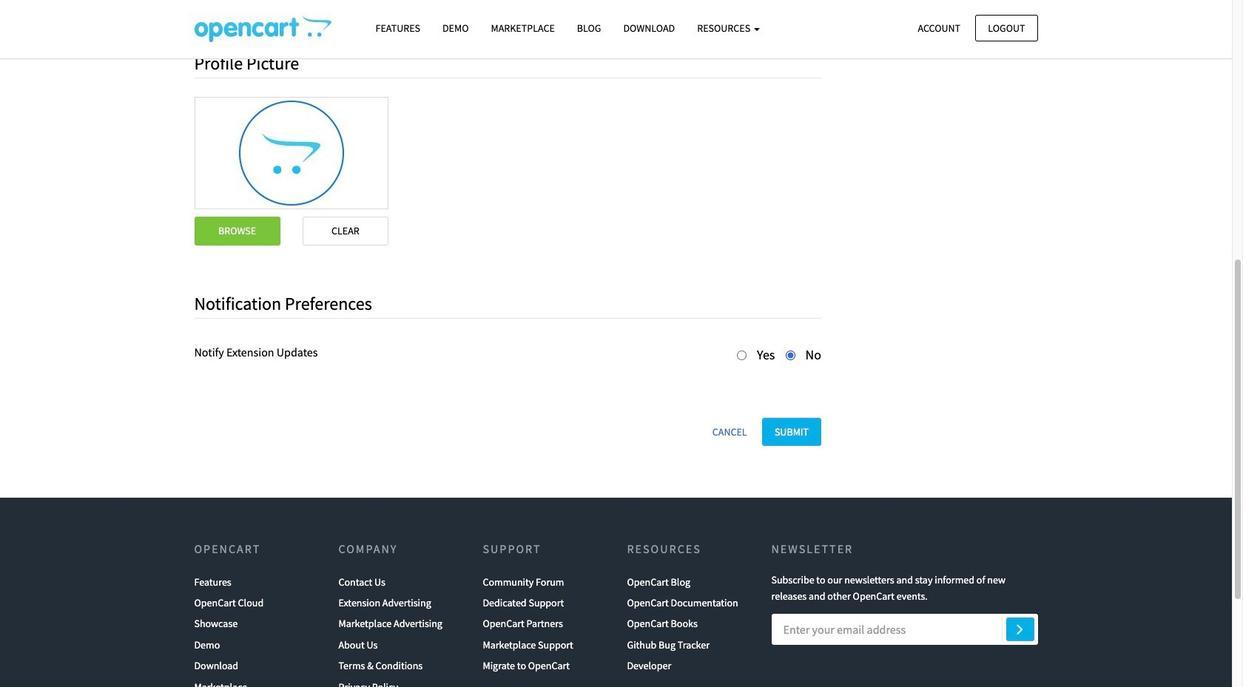Task type: describe. For each thing, give the bounding box(es) containing it.
Enter your email address text field
[[772, 614, 1038, 645]]



Task type: vqa. For each thing, say whether or not it's contained in the screenshot.
Account Edit image
yes



Task type: locate. For each thing, give the bounding box(es) containing it.
angle right image
[[1017, 620, 1024, 638]]

account edit image
[[194, 16, 331, 42]]



